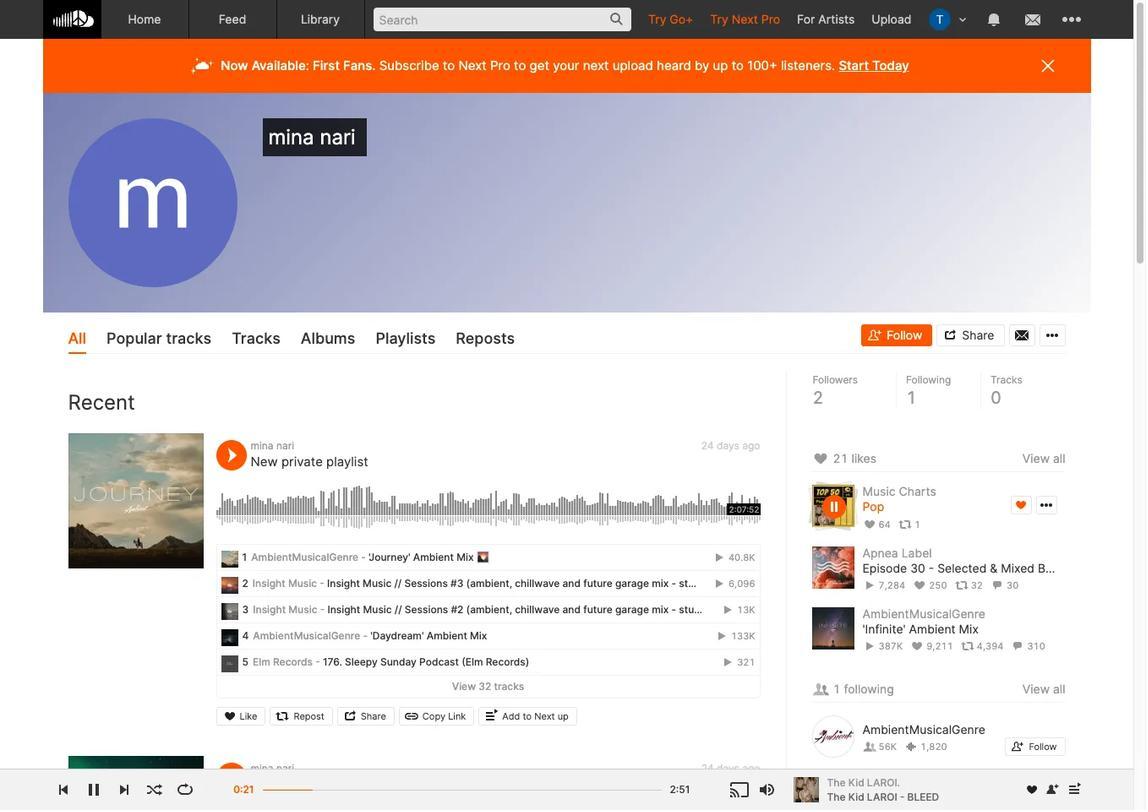 Task type: locate. For each thing, give the bounding box(es) containing it.
1 vertical spatial the
[[827, 791, 846, 804]]

2 days from the top
[[717, 763, 740, 776]]

2 music) from the top
[[709, 603, 742, 616]]

garage for insight music // sessions #2 (ambient, chillwave and future garage mix - study music)
[[615, 603, 649, 616]]

2 mix from the top
[[652, 603, 669, 616]]

subscribe
[[379, 57, 439, 74]]

1 horizontal spatial try
[[710, 12, 729, 26]]

follow
[[887, 328, 923, 343], [1029, 742, 1057, 754]]

24
[[702, 439, 714, 452], [702, 763, 714, 776]]

2 the from the top
[[827, 791, 846, 804]]

to right add
[[523, 711, 532, 723]]

0 vertical spatial and
[[563, 577, 581, 590]]

2 study from the top
[[679, 603, 707, 616]]

1 all from the top
[[1053, 452, 1066, 466]]

0 vertical spatial 2
[[813, 388, 824, 409]]

try left 'go+'
[[648, 12, 667, 26]]

32 down episode 30 - selected & mixed by kyrro "link"
[[971, 580, 983, 592]]

1
[[906, 388, 917, 409], [915, 519, 921, 531], [242, 551, 247, 564], [833, 683, 841, 697]]

all for 21 likes
[[1053, 452, 1066, 466]]

6,096
[[726, 578, 755, 590]]

playlist stats element
[[863, 515, 1066, 534]]

1 vertical spatial and
[[563, 603, 581, 616]]

nari up private
[[276, 439, 294, 452]]

1 vertical spatial pro
[[490, 57, 511, 74]]

days inside 24 days ago electronic
[[717, 763, 740, 776]]

try inside "link"
[[710, 12, 729, 26]]

1 new from the top
[[251, 454, 278, 470]]

follow button up following at the right of page
[[862, 325, 933, 347]]

tracks 0
[[991, 374, 1023, 409]]

sessions left #3
[[404, 577, 448, 590]]

mina nari new private playlist
[[251, 439, 368, 470]]

view all for 1 following
[[1023, 682, 1066, 697]]

mina up 0:21
[[251, 763, 274, 776]]

2 and from the top
[[563, 603, 581, 616]]

1 vertical spatial 24
[[702, 763, 714, 776]]

ambient for 'journey' ambient mix 🌄
[[413, 551, 454, 564]]

1 horizontal spatial tracks
[[494, 680, 524, 693]]

track stats element containing 387k
[[863, 638, 1066, 656]]

(ambient, for #2
[[466, 603, 512, 616]]

ambient up podcast
[[427, 630, 467, 642]]

0 horizontal spatial try
[[648, 12, 667, 26]]

2 right the insight music // sessions #3 (ambient, chillwave and future garage mix - study music) 'element'
[[242, 577, 248, 590]]

tracks left albums
[[232, 330, 281, 347]]

mina nari link up private
[[251, 439, 294, 452]]

🌄
[[477, 551, 489, 564]]

view all down tracks 0
[[1023, 452, 1066, 466]]

0 vertical spatial next
[[732, 12, 758, 26]]

0 horizontal spatial 30
[[911, 561, 926, 576]]

new inside the 'mina nari new  playlist'
[[251, 777, 278, 793]]

pro left the get
[[490, 57, 511, 74]]

tracks up 0
[[991, 374, 1023, 387]]

view all down 310
[[1023, 682, 1066, 697]]

64 link
[[863, 519, 891, 531]]

32 down the (elm
[[479, 680, 491, 693]]

0 vertical spatial music)
[[709, 577, 742, 590]]

1 right the 'journey' ambient mix 🌄 element
[[242, 551, 247, 564]]

1 vertical spatial share
[[361, 711, 386, 723]]

music) for insight music // sessions #2 (ambient, chillwave and future garage mix - study music)
[[709, 603, 742, 616]]

chillwave
[[515, 577, 560, 590], [515, 603, 560, 616]]

music) down 6,096
[[709, 603, 742, 616]]

next right add
[[534, 711, 555, 723]]

(ambient, down 🌄 at the left bottom of the page
[[466, 577, 512, 590]]

study left 13k at the bottom right of the page
[[679, 603, 707, 616]]

2 vertical spatial mina
[[251, 763, 274, 776]]

go
[[812, 789, 828, 804]]

next inside button
[[534, 711, 555, 723]]

ambientmusicalgenre up records on the bottom left of the page
[[253, 630, 360, 642]]

1 vertical spatial nari
[[276, 439, 294, 452]]

24 days ago electronic
[[702, 763, 761, 792]]

mina inside the 'mina nari new  playlist'
[[251, 763, 274, 776]]

2 garage from the top
[[615, 603, 649, 616]]

1 for 1 following
[[833, 683, 841, 697]]

1 chillwave from the top
[[515, 577, 560, 590]]

0 vertical spatial days
[[717, 439, 740, 452]]

2 down followers
[[813, 388, 824, 409]]

kid left laroi.
[[849, 777, 865, 789]]

copy link button
[[399, 708, 475, 727]]

tracks down the records)
[[494, 680, 524, 693]]

home
[[128, 12, 161, 26]]

1 mix from the top
[[652, 577, 669, 590]]

apnea label episode 30 - selected & mixed by kyrro
[[863, 546, 1085, 576]]

and up 3 insight music         - insight music // sessions #2 (ambient, chillwave and future garage mix - study music) 13k
[[563, 577, 581, 590]]

1 vertical spatial music)
[[709, 603, 742, 616]]

- left 6,096
[[672, 577, 677, 590]]

2 sessions from the top
[[405, 603, 448, 616]]

0 vertical spatial nari
[[320, 125, 356, 150]]

2 vertical spatial nari
[[276, 763, 294, 776]]

0 horizontal spatial tracks
[[232, 330, 281, 347]]

sleepy
[[345, 656, 378, 668]]

ambient​musical​genre
[[863, 723, 986, 737]]

1 horizontal spatial follow
[[1029, 742, 1057, 754]]

1 ago from the top
[[743, 439, 761, 452]]

episode 30 - selected & mixed by kyrro element
[[812, 547, 854, 589]]

to right subscribe
[[443, 57, 455, 74]]

100+
[[748, 57, 778, 74]]

view all
[[1023, 452, 1066, 466], [1023, 682, 1066, 697]]

1 future from the top
[[584, 577, 613, 590]]

share button down sleepy
[[337, 708, 395, 727]]

0 horizontal spatial pro
[[490, 57, 511, 74]]

garage
[[615, 577, 649, 590], [615, 603, 649, 616]]

'infinite'
[[863, 622, 906, 637]]

tracks right popular
[[166, 330, 212, 347]]

1 vertical spatial chillwave
[[515, 603, 560, 616]]

mix for 'daydream' ambient mix
[[470, 630, 487, 642]]

elm
[[253, 656, 270, 668]]

30 down label
[[911, 561, 926, 576]]

1 try from the left
[[648, 12, 667, 26]]

ambient​musical​genre link
[[863, 723, 999, 738]]

1 horizontal spatial pro
[[762, 12, 780, 26]]

1 right following icon
[[833, 683, 841, 697]]

1 up label
[[915, 519, 921, 531]]

future
[[584, 577, 613, 590], [584, 603, 613, 616]]

up right add
[[558, 711, 569, 723]]

nari down first on the top
[[320, 125, 356, 150]]

by
[[695, 57, 710, 74]]

'infinite' ambient mix link
[[863, 622, 979, 638]]

pro inside "link"
[[762, 12, 780, 26]]

up right by
[[713, 57, 728, 74]]

1 horizontal spatial 32
[[971, 580, 983, 592]]

popular tracks
[[107, 330, 212, 347]]

following image
[[812, 680, 830, 700]]

sessions for #2
[[405, 603, 448, 616]]

1 vertical spatial mina nari link
[[251, 763, 294, 776]]

0 vertical spatial the
[[827, 777, 846, 789]]

new left private
[[251, 454, 278, 470]]

1 horizontal spatial tracks
[[991, 374, 1023, 387]]

mina
[[268, 125, 314, 150], [251, 439, 274, 452], [251, 763, 274, 776]]

1 vertical spatial follow
[[1029, 742, 1057, 754]]

pro left for
[[762, 12, 780, 26]]

all for 1 following
[[1053, 682, 1066, 697]]

view
[[1023, 452, 1050, 466], [452, 680, 476, 693], [1023, 682, 1050, 697]]

56k link
[[863, 742, 897, 754]]

pop element
[[812, 485, 854, 528]]

up
[[713, 57, 728, 74], [558, 711, 569, 723]]

progress bar
[[263, 782, 662, 810]]

0 vertical spatial follow
[[887, 328, 923, 343]]

176.
[[323, 656, 342, 668]]

view down tracks 0
[[1023, 452, 1050, 466]]

track stats element
[[863, 577, 1066, 595], [863, 638, 1066, 656]]

1 kid from the top
[[849, 777, 865, 789]]

0 vertical spatial ago
[[743, 439, 761, 452]]

ago for 24 days ago
[[743, 439, 761, 452]]

0 horizontal spatial follow
[[887, 328, 923, 343]]

nari for mina nari new private playlist
[[276, 439, 294, 452]]

'journey' ambient mix 🌄 element
[[221, 551, 238, 568]]

2 vertical spatial next
[[534, 711, 555, 723]]

- inside the kid laroi. the kid laroi - bleed
[[900, 791, 905, 804]]

follow button up next up icon
[[1006, 738, 1066, 757]]

1 music) from the top
[[709, 577, 742, 590]]

insight up 4 ambientmusicalgenre         - 'daydream' ambient mix
[[328, 603, 360, 616]]

1 vertical spatial 32
[[479, 680, 491, 693]]

1 vertical spatial (ambient,
[[466, 603, 512, 616]]

chillwave down 2 insight music         - insight music // sessions #3 (ambient, chillwave and future garage mix - study music)
[[515, 603, 560, 616]]

view down the (elm
[[452, 680, 476, 693]]

go mobile
[[812, 789, 868, 804]]

new inside mina nari new private playlist
[[251, 454, 278, 470]]

2 future from the top
[[584, 603, 613, 616]]

follow for left follow button
[[887, 328, 923, 343]]

0 vertical spatial 30
[[911, 561, 926, 576]]

1 inside playlist stats element
[[915, 519, 921, 531]]

1 down following at the right of page
[[906, 388, 917, 409]]

2 try from the left
[[710, 12, 729, 26]]

// down 'journey'
[[394, 577, 402, 590]]

ambientmusicalgenre
[[251, 551, 359, 564], [863, 607, 986, 621], [253, 630, 360, 642]]

2 new from the top
[[251, 777, 278, 793]]

1 ambientmusicalgenre         - 'journey' ambient mix 🌄
[[242, 551, 489, 564]]

sessions left #2
[[405, 603, 448, 616]]

playlist right private
[[326, 454, 368, 470]]

2
[[813, 388, 824, 409], [242, 577, 248, 590]]

mix left 🌄 at the left bottom of the page
[[457, 551, 474, 564]]

1,820 link
[[905, 742, 947, 754]]

0 horizontal spatial next
[[459, 57, 487, 74]]

bleed
[[908, 791, 940, 804]]

sessions for #3
[[404, 577, 448, 590]]

2 (ambient, from the top
[[466, 603, 512, 616]]

new down like
[[251, 777, 278, 793]]

1 vertical spatial //
[[395, 603, 402, 616]]

nari up new  playlist link
[[276, 763, 294, 776]]

1 vertical spatial sessions
[[405, 603, 448, 616]]

0 vertical spatial ambientmusicalgenre
[[251, 551, 359, 564]]

Search search field
[[373, 8, 632, 31]]

mina nari
[[268, 125, 361, 150]]

0 vertical spatial mina
[[268, 125, 314, 150]]

view for 21 likes
[[1023, 452, 1050, 466]]

0 horizontal spatial playlist
[[281, 777, 323, 793]]

1 view all from the top
[[1023, 452, 1066, 466]]

0 vertical spatial study
[[679, 577, 707, 590]]

try
[[648, 12, 667, 26], [710, 12, 729, 26]]

1 (ambient, from the top
[[466, 577, 512, 590]]

new for new  playlist
[[251, 777, 278, 793]]

0 horizontal spatial share button
[[337, 708, 395, 727]]

mix up the 4,394 link
[[959, 622, 979, 637]]

upload
[[613, 57, 653, 74]]

study for insight music // sessions #2 (ambient, chillwave and future garage mix - study music)
[[679, 603, 707, 616]]

pop
[[863, 500, 885, 514]]

nari inside mina nari new private playlist
[[276, 439, 294, 452]]

try for try go+
[[648, 12, 667, 26]]

ambientmusicalgenre right the 'journey' ambient mix 🌄 element
[[251, 551, 359, 564]]

1 vertical spatial kid
[[849, 791, 865, 804]]

321
[[735, 657, 755, 668]]

1 vertical spatial all
[[1053, 682, 1066, 697]]

view all for 21 likes
[[1023, 452, 1066, 466]]

1 garage from the top
[[615, 577, 649, 590]]

0 vertical spatial //
[[394, 577, 402, 590]]

share up tracks 0
[[962, 328, 995, 343]]

1 vertical spatial future
[[584, 603, 613, 616]]

ago up electronic
[[743, 763, 761, 776]]

laroi.
[[867, 777, 900, 789]]

playlist inside the 'mina nari new  playlist'
[[281, 777, 323, 793]]

share
[[962, 328, 995, 343], [361, 711, 386, 723]]

1 vertical spatial mina
[[251, 439, 274, 452]]

add to next up
[[502, 711, 569, 723]]

2 track stats element from the top
[[863, 638, 1066, 656]]

1 24 from the top
[[702, 439, 714, 452]]

ambientmusicalgenre up ''infinite' ambient mix' link on the bottom right of the page
[[863, 607, 986, 621]]

24 days ago
[[702, 439, 761, 452]]

heard
[[657, 57, 691, 74]]

- up 250 link
[[929, 561, 934, 576]]

music) down 40.8k
[[709, 577, 742, 590]]

1 vertical spatial tracks
[[991, 374, 1023, 387]]

1 for 1
[[915, 519, 921, 531]]

insight right the insight music // sessions #3 (ambient, chillwave and future garage mix - study music) 'element'
[[253, 577, 286, 590]]

2 all from the top
[[1053, 682, 1066, 697]]

view down 310
[[1023, 682, 1050, 697]]

2 view all from the top
[[1023, 682, 1066, 697]]

chillwave up 3 insight music         - insight music // sessions #2 (ambient, chillwave and future garage mix - study music) 13k
[[515, 577, 560, 590]]

- left 13k at the bottom right of the page
[[672, 603, 677, 616]]

2 mina nari link from the top
[[251, 763, 294, 776]]

label
[[902, 546, 932, 560]]

music)
[[709, 577, 742, 590], [709, 603, 742, 616]]

next inside "link"
[[732, 12, 758, 26]]

ambient for 'daydream' ambient mix
[[427, 630, 467, 642]]

0 horizontal spatial 32
[[479, 680, 491, 693]]

2 // from the top
[[395, 603, 402, 616]]

1 vertical spatial garage
[[615, 603, 649, 616]]

24 inside 24 days ago electronic
[[702, 763, 714, 776]]

1 vertical spatial ago
[[743, 763, 761, 776]]

track stats element for mix
[[863, 638, 1066, 656]]

1 horizontal spatial share button
[[937, 325, 1005, 347]]

the kid laroi - bleed element
[[793, 778, 819, 803]]

view for 1 following
[[1023, 682, 1050, 697]]

mina nari link for playlist
[[251, 763, 294, 776]]

None search field
[[365, 0, 640, 38]]

electronic
[[707, 779, 755, 792]]

0 vertical spatial follow button
[[862, 325, 933, 347]]

future for #2
[[584, 603, 613, 616]]

to left the get
[[514, 57, 526, 74]]

1 vertical spatial view all
[[1023, 682, 1066, 697]]

0 vertical spatial sessions
[[404, 577, 448, 590]]

1 // from the top
[[394, 577, 402, 590]]

nari
[[320, 125, 356, 150], [276, 439, 294, 452], [276, 763, 294, 776]]

1 vertical spatial tracks
[[494, 680, 524, 693]]

0 vertical spatial mina nari link
[[251, 439, 294, 452]]

share button up following at the right of page
[[937, 325, 1005, 347]]

days for 24 days ago
[[717, 439, 740, 452]]

ambient inside ambientmusicalgenre 'infinite' ambient mix
[[909, 622, 956, 637]]

mina nari link up new  playlist link
[[251, 763, 294, 776]]

go+
[[670, 12, 694, 26]]

1 horizontal spatial 2
[[813, 388, 824, 409]]

0 vertical spatial chillwave
[[515, 577, 560, 590]]

mixed
[[1001, 561, 1035, 576]]

1 horizontal spatial 30
[[1007, 580, 1019, 592]]

new for new private playlist
[[251, 454, 278, 470]]

2 24 from the top
[[702, 763, 714, 776]]

0 vertical spatial track stats element
[[863, 577, 1066, 595]]

like image
[[812, 449, 830, 469]]

next up 100+
[[732, 12, 758, 26]]

insight right "3"
[[253, 603, 286, 616]]

0 vertical spatial view all
[[1023, 452, 1066, 466]]

0 vertical spatial (ambient,
[[466, 577, 512, 590]]

next down search search box
[[459, 57, 487, 74]]

artists
[[819, 12, 855, 26]]

1 study from the top
[[679, 577, 707, 590]]

mina inside mina nari new private playlist
[[251, 439, 274, 452]]

5
[[242, 656, 249, 668]]

the kid laroi. the kid laroi - bleed
[[827, 777, 940, 804]]

mix
[[652, 577, 669, 590], [652, 603, 669, 616]]

and down 2 insight music         - insight music // sessions #3 (ambient, chillwave and future garage mix - study music)
[[563, 603, 581, 616]]

new  playlist element
[[68, 757, 203, 811]]

nari inside the 'mina nari new  playlist'
[[276, 763, 294, 776]]

all
[[1053, 452, 1066, 466], [1053, 682, 1066, 697]]

garage for insight music // sessions #3 (ambient, chillwave and future garage mix - study music)
[[615, 577, 649, 590]]

1 track stats element from the top
[[863, 577, 1066, 595]]

mina down available:
[[268, 125, 314, 150]]

1 vertical spatial days
[[717, 763, 740, 776]]

days
[[717, 439, 740, 452], [717, 763, 740, 776]]

ambient up 9,211 link
[[909, 622, 956, 637]]

pro
[[762, 12, 780, 26], [490, 57, 511, 74]]

1 horizontal spatial next
[[534, 711, 555, 723]]

track stats element containing 7,284
[[863, 577, 1066, 595]]

1 horizontal spatial share
[[962, 328, 995, 343]]

mobile
[[831, 789, 868, 804]]

ago inside 24 days ago electronic
[[743, 763, 761, 776]]

0 vertical spatial new
[[251, 454, 278, 470]]

mix up the (elm
[[470, 630, 487, 642]]

1 horizontal spatial follow button
[[1006, 738, 1066, 757]]

0 vertical spatial 24
[[702, 439, 714, 452]]

250 link
[[913, 580, 947, 592]]

1 horizontal spatial up
[[713, 57, 728, 74]]

kid left 'laroi'
[[849, 791, 865, 804]]

2 vertical spatial ambientmusicalgenre
[[253, 630, 360, 642]]

0 horizontal spatial 2
[[242, 577, 248, 590]]

0 vertical spatial tracks
[[166, 330, 212, 347]]

insight down '1 ambientmusicalgenre         - 'journey' ambient mix 🌄'
[[327, 577, 360, 590]]

0 vertical spatial playlist
[[326, 454, 368, 470]]

'infinite' ambient mix element
[[812, 608, 854, 650]]

0 vertical spatial future
[[584, 577, 613, 590]]

3
[[242, 603, 249, 616]]

mina up new private playlist link at the left bottom
[[251, 439, 274, 452]]

share down sleepy
[[361, 711, 386, 723]]

mina nari's avatar element
[[68, 118, 237, 287]]

chillwave for #3
[[515, 577, 560, 590]]

ago left the "like" image
[[743, 439, 761, 452]]

records)
[[486, 656, 530, 668]]

(ambient, down 2 insight music         - insight music // sessions #3 (ambient, chillwave and future garage mix - study music)
[[466, 603, 512, 616]]

0 horizontal spatial up
[[558, 711, 569, 723]]

0 vertical spatial mix
[[652, 577, 669, 590]]

ambient up #3
[[413, 551, 454, 564]]

133k
[[729, 630, 755, 642]]

//
[[394, 577, 402, 590], [395, 603, 402, 616]]

mina nari new  playlist
[[251, 763, 323, 793]]

the kid laroi - bleed link
[[827, 790, 940, 805]]

mix for insight music // sessions #2 (ambient, chillwave and future garage mix - study music)
[[652, 603, 669, 616]]

1 vertical spatial playlist
[[281, 777, 323, 793]]

30 down mixed
[[1007, 580, 1019, 592]]

tracks
[[232, 330, 281, 347], [991, 374, 1023, 387]]

2 horizontal spatial next
[[732, 12, 758, 26]]

1 vertical spatial mix
[[652, 603, 669, 616]]

- left 'journey'
[[361, 551, 366, 564]]

playlist right 0:21
[[281, 777, 323, 793]]

1 mina nari link from the top
[[251, 439, 294, 452]]

#2
[[451, 603, 464, 616]]

0 vertical spatial all
[[1053, 452, 1066, 466]]

// up the 'daydream'
[[395, 603, 402, 616]]

0 vertical spatial pro
[[762, 12, 780, 26]]

0 horizontal spatial follow button
[[862, 325, 933, 347]]

try right 'go+'
[[710, 12, 729, 26]]

1 inside following 1
[[906, 388, 917, 409]]

1 horizontal spatial playlist
[[326, 454, 368, 470]]

1 days from the top
[[717, 439, 740, 452]]

- inside apnea label episode 30 - selected & mixed by kyrro
[[929, 561, 934, 576]]

tracks inside 'link'
[[494, 680, 524, 693]]

- right 'laroi'
[[900, 791, 905, 804]]

2 ago from the top
[[743, 763, 761, 776]]

1 vertical spatial share button
[[337, 708, 395, 727]]

1 vertical spatial new
[[251, 777, 278, 793]]

1 vertical spatial track stats element
[[863, 638, 1066, 656]]

2 chillwave from the top
[[515, 603, 560, 616]]

1 and from the top
[[563, 577, 581, 590]]

follow for bottommost follow button
[[1029, 742, 1057, 754]]

1 vertical spatial next
[[459, 57, 487, 74]]

all link
[[68, 326, 86, 355]]

// for #2
[[395, 603, 402, 616]]

0 vertical spatial up
[[713, 57, 728, 74]]

study left 6,096
[[679, 577, 707, 590]]

1 sessions from the top
[[404, 577, 448, 590]]



Task type: vqa. For each thing, say whether or not it's contained in the screenshot.
the top Follow Button
yes



Task type: describe. For each thing, give the bounding box(es) containing it.
24 for 24 days ago
[[702, 439, 714, 452]]

4,394 link
[[961, 641, 1004, 653]]

kyrro
[[1056, 561, 1085, 576]]

176. sleepy sunday podcast (elm records) element
[[221, 656, 238, 673]]

0 horizontal spatial share
[[361, 711, 386, 723]]

albums link
[[301, 326, 355, 355]]

new private playlist link
[[251, 454, 368, 470]]

playlists link
[[376, 326, 436, 355]]

insight music // sessions #3 (ambient, chillwave and future garage mix - study music) element
[[221, 578, 238, 594]]

9,211 link
[[911, 641, 953, 653]]

and for #3
[[563, 577, 581, 590]]

new private playlist element
[[68, 433, 203, 569]]

21 likes
[[833, 452, 877, 466]]

- left 176.
[[316, 656, 320, 668]]

1 vertical spatial 2
[[242, 577, 248, 590]]

ambientmusicalgenre's avatar element
[[812, 716, 854, 759]]

tracks for tracks 0
[[991, 374, 1023, 387]]

copy
[[423, 711, 446, 723]]

repost
[[294, 711, 325, 723]]

nari for mina nari
[[320, 125, 356, 150]]

ambientmusicalgenre for 4 ambientmusicalgenre         - 'daydream' ambient mix
[[253, 630, 360, 642]]

1 link
[[899, 519, 921, 531]]

2 insight music         - insight music // sessions #3 (ambient, chillwave and future garage mix - study music)
[[242, 577, 742, 590]]

&
[[990, 561, 998, 576]]

0
[[991, 388, 1002, 409]]

21
[[833, 452, 849, 466]]

mix for 'journey' ambient mix 🌄
[[457, 551, 474, 564]]

(ambient, for #3
[[466, 577, 512, 590]]

all
[[68, 330, 86, 347]]

try next pro
[[710, 12, 780, 26]]

reposts
[[456, 330, 515, 347]]

music charts link
[[863, 485, 937, 499]]

view 32 tracks link
[[217, 676, 760, 699]]

1 vertical spatial 30
[[1007, 580, 1019, 592]]

0 vertical spatial share
[[962, 328, 995, 343]]

laroi
[[867, 791, 898, 804]]

ago for 24 days ago electronic
[[743, 763, 761, 776]]

to inside 'add to next up' button
[[523, 711, 532, 723]]

'journey'
[[369, 551, 411, 564]]

to left 100+
[[732, 57, 744, 74]]

get
[[530, 57, 550, 74]]

2 inside followers 2
[[813, 388, 824, 409]]

upload link
[[864, 0, 920, 38]]

now available: first fans. subscribe to next pro to get your next upload heard by up to 100+ listeners. start today
[[221, 57, 909, 74]]

add
[[502, 711, 520, 723]]

today
[[872, 57, 909, 74]]

4 ambientmusicalgenre         - 'daydream' ambient mix
[[242, 630, 487, 642]]

apnea label link
[[863, 546, 932, 560]]

250
[[929, 580, 947, 592]]

charts
[[899, 485, 937, 499]]

copy link
[[423, 711, 466, 723]]

following
[[844, 683, 894, 697]]

nari for mina nari new  playlist
[[276, 763, 294, 776]]

first
[[313, 57, 340, 74]]

library
[[301, 12, 340, 26]]

mina for mina nari new  playlist
[[251, 763, 274, 776]]

try for try next pro
[[710, 12, 729, 26]]

1,820
[[921, 742, 947, 754]]

56k
[[879, 742, 897, 754]]

popular
[[107, 330, 162, 347]]

upload
[[872, 12, 912, 26]]

9,211
[[927, 641, 953, 653]]

chillwave for #2
[[515, 603, 560, 616]]

3 insight music         - insight music // sessions #2 (ambient, chillwave and future garage mix - study music) 13k
[[242, 603, 755, 616]]

0 vertical spatial 32
[[971, 580, 983, 592]]

up inside 'add to next up' button
[[558, 711, 569, 723]]

next
[[583, 57, 609, 74]]

fans.
[[343, 57, 376, 74]]

24 for 24 days ago electronic
[[702, 763, 714, 776]]

mina for mina nari
[[268, 125, 314, 150]]

study for insight music // sessions #3 (ambient, chillwave and future garage mix - study music)
[[679, 577, 707, 590]]

1 following
[[833, 683, 894, 697]]

sunday
[[380, 656, 417, 668]]

start
[[839, 57, 869, 74]]

followers
[[813, 374, 858, 387]]

electronic link
[[694, 778, 761, 793]]

1 the from the top
[[827, 777, 846, 789]]

episode 30 - selected & mixed by kyrro link
[[863, 561, 1085, 577]]

repost button
[[270, 708, 333, 727]]

start today link
[[839, 57, 909, 74]]

0:21
[[234, 784, 254, 796]]

mix inside ambientmusicalgenre 'infinite' ambient mix
[[959, 622, 979, 637]]

mina nari link for private
[[251, 439, 294, 452]]

insight music // sessions #2 (ambient, chillwave and future garage mix - study music) element
[[221, 604, 238, 621]]

popular tracks link
[[107, 326, 212, 355]]

podcast
[[419, 656, 459, 668]]

tracks link
[[232, 326, 281, 355]]

days for 24 days ago electronic
[[717, 763, 740, 776]]

387k
[[879, 641, 903, 653]]

310
[[1028, 641, 1046, 653]]

music charts pop
[[863, 485, 937, 514]]

add to next up button
[[479, 708, 577, 727]]

new  playlist link
[[251, 777, 323, 793]]

32 link
[[955, 580, 983, 592]]

view inside 'link'
[[452, 680, 476, 693]]

and for #2
[[563, 603, 581, 616]]

mix for insight music // sessions #3 (ambient, chillwave and future garage mix - study music)
[[652, 577, 669, 590]]

0 vertical spatial share button
[[937, 325, 1005, 347]]

1 vertical spatial follow button
[[1006, 738, 1066, 757]]

home link
[[101, 0, 189, 39]]

next up image
[[1064, 780, 1084, 801]]

albums
[[301, 330, 355, 347]]

64
[[879, 519, 891, 531]]

reposts link
[[456, 326, 515, 355]]

mina for mina nari new private playlist
[[251, 439, 274, 452]]

track stats element for 30
[[863, 577, 1066, 595]]

0 horizontal spatial tracks
[[166, 330, 212, 347]]

following
[[906, 374, 951, 387]]

tara schultz's avatar element
[[929, 8, 951, 30]]

1 for 1 ambientmusicalgenre         - 'journey' ambient mix 🌄
[[242, 551, 247, 564]]

ambientmusicalgenre 'infinite' ambient mix
[[863, 607, 986, 637]]

'daydream' ambient mix element
[[221, 630, 238, 647]]

- down '1 ambientmusicalgenre         - 'journey' ambient mix 🌄'
[[320, 577, 325, 590]]

1 vertical spatial ambientmusicalgenre
[[863, 607, 986, 621]]

playlist inside mina nari new private playlist
[[326, 454, 368, 470]]

13k
[[737, 604, 755, 616]]

- up 4 ambientmusicalgenre         - 'daydream' ambient mix
[[320, 603, 325, 616]]

tracks for tracks
[[232, 330, 281, 347]]

- up sleepy
[[363, 630, 368, 642]]

pop link
[[863, 500, 885, 515]]

now
[[221, 57, 248, 74]]

// for #3
[[394, 577, 402, 590]]

the kid laroi. link
[[827, 776, 1016, 791]]

music) for insight music // sessions #3 (ambient, chillwave and future garage mix - study music)
[[709, 577, 742, 590]]

ambientmusicalgenre for 1 ambientmusicalgenre         - 'journey' ambient mix 🌄
[[251, 551, 359, 564]]

following 1
[[906, 374, 951, 409]]

music inside music charts pop
[[863, 485, 896, 499]]

for artists
[[797, 12, 855, 26]]

selected
[[938, 561, 987, 576]]

2 kid from the top
[[849, 791, 865, 804]]

view 32 tracks
[[452, 680, 524, 693]]

32 inside view 32 tracks 'link'
[[479, 680, 491, 693]]

link
[[448, 711, 466, 723]]

feed link
[[189, 0, 277, 39]]

try go+ link
[[640, 0, 702, 38]]

4
[[242, 630, 249, 642]]

30 inside apnea label episode 30 - selected & mixed by kyrro
[[911, 561, 926, 576]]

future for #3
[[584, 577, 613, 590]]



